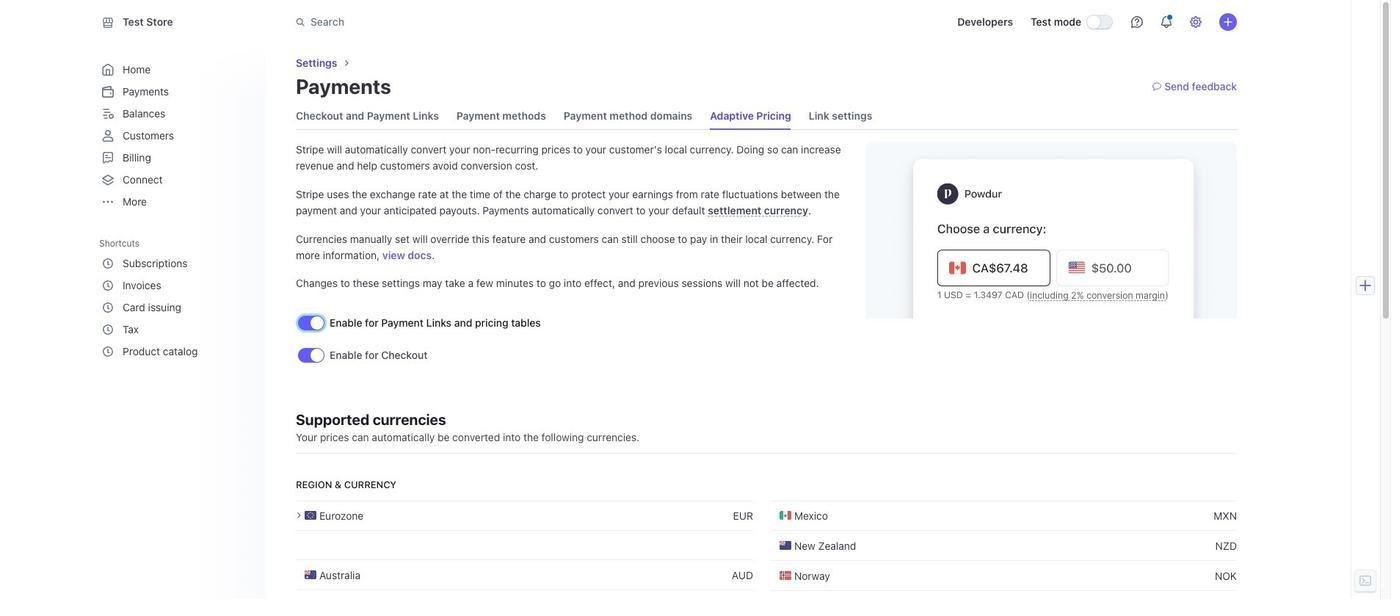 Task type: describe. For each thing, give the bounding box(es) containing it.
eu image
[[305, 510, 317, 522]]

Search text field
[[287, 8, 701, 36]]

au image
[[305, 569, 317, 581]]

a customer in canada views a price localized from usd to cad image
[[866, 142, 1237, 318]]

1 shortcuts element from the top
[[99, 233, 255, 363]]

mx image
[[780, 510, 792, 522]]

nz image
[[780, 540, 792, 552]]



Task type: locate. For each thing, give the bounding box(es) containing it.
2 shortcuts element from the top
[[99, 253, 252, 363]]

notifications image
[[1161, 16, 1173, 28]]

tab list
[[296, 103, 873, 129]]

help image
[[1132, 16, 1143, 28]]

no image
[[780, 570, 792, 582]]

core navigation links element
[[99, 59, 252, 213]]

settings image
[[1190, 16, 1202, 28]]

shortcuts element
[[99, 233, 255, 363], [99, 253, 252, 363]]

None search field
[[287, 8, 701, 36]]

Test mode checkbox
[[1088, 15, 1113, 29]]



Task type: vqa. For each thing, say whether or not it's contained in the screenshot.
Trial conversion rate
no



